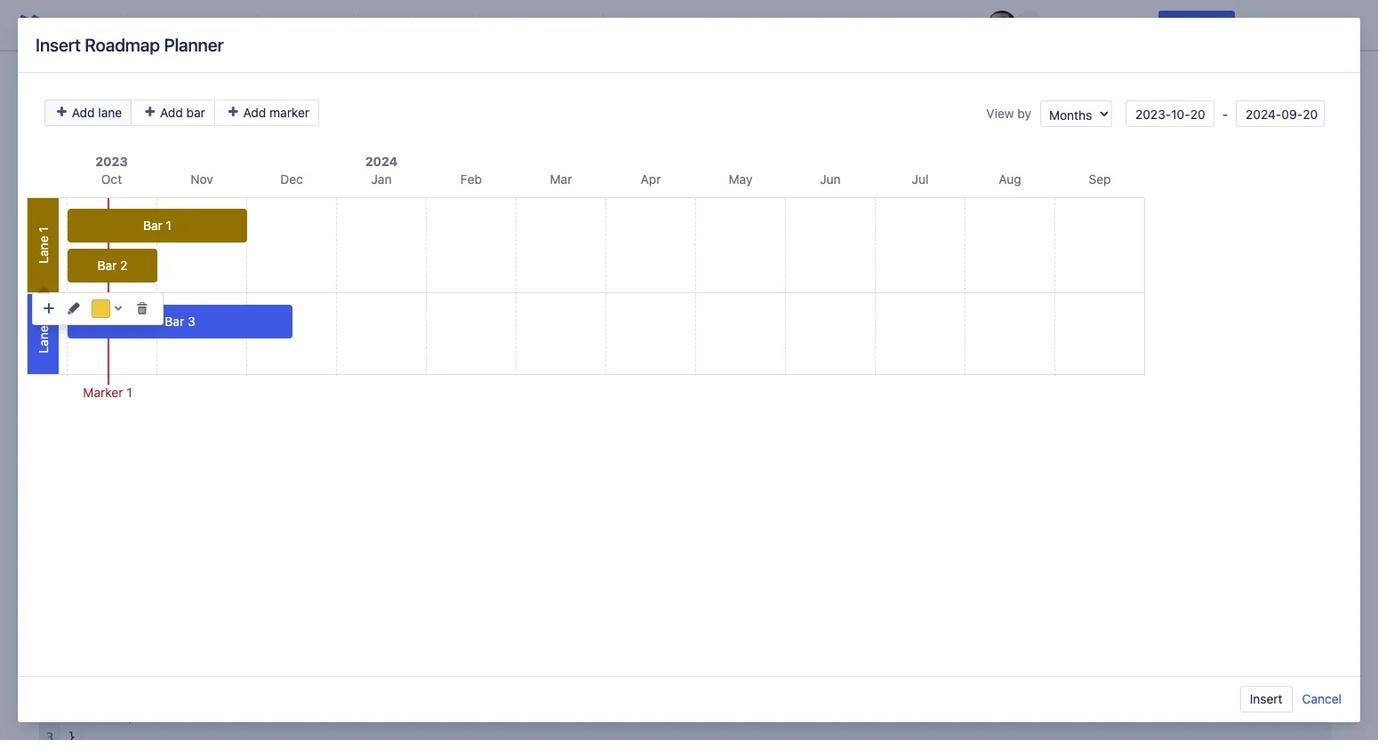 Task type: describe. For each thing, give the bounding box(es) containing it.
nisi
[[348, 366, 371, 382]]

jul
[[912, 172, 929, 187]]

2 vertical spatial enim
[[461, 512, 492, 528]]

1 small image from the left
[[42, 301, 56, 316]]

0 vertical spatial quis
[[369, 247, 398, 263]]

egestas up cras
[[710, 463, 760, 479]]

2 horizontal spatial ac
[[887, 415, 902, 431]]

odio
[[470, 247, 498, 263]]

ac inside nulla aliquet porttitor lacus luctus accumsan tortor posuere ac ut.
[[425, 64, 441, 80]]

habitant
[[605, 390, 657, 406]]

a.
[[724, 303, 735, 319]]

tristique.
[[797, 247, 854, 263]]

faucibus.
[[521, 415, 579, 431]]

emoji image
[[727, 14, 749, 36]]

yy-mm-dd text field
[[1126, 100, 1215, 127]]

0 vertical spatial velit
[[911, 366, 937, 382]]

adipiscing down blandit
[[878, 512, 943, 528]]

nibh
[[676, 488, 704, 504]]

vitae
[[946, 512, 977, 528]]

facilisis
[[438, 366, 484, 382]]

add bar button
[[134, 100, 215, 126]]

add lane button
[[44, 100, 132, 126]]

1 horizontal spatial amet
[[402, 366, 434, 382]]

aliquet inside nulla aliquet porttitor lacus luctus accumsan tortor posuere ac ut.
[[406, 16, 449, 32]]

lane 2
[[36, 315, 51, 354]]

1 vertical spatial consectetur
[[693, 439, 769, 455]]

confluence image
[[14, 11, 43, 39]]

nec
[[803, 561, 827, 577]]

mauris
[[885, 439, 928, 455]]

luctus
[[370, 40, 409, 56]]

cras
[[707, 488, 734, 504]]

1 horizontal spatial nunc.
[[640, 331, 676, 347]]

integer inside nisi est  amet facilisis magna etiam. ac feugiat sed lectus vestibulum mattis ullamcorper velit sed. amet consectetur adipiscing elit pellentesque habitant morbi. etiam dignissim diam quis enim lobortis scelerisque fermentum dui faucibus. turpis egestas pretium aenean pharetra magna ac placerat vestibulum lectus. erat velit scelerisque in dictum non consectetur a erat nam. amet mauris commodo quis imperdiet massa tincidunt nunc. ornare massa eget egestas purus viverra accumsan in nisl. pulvinar elementum integer enim neque volutpat ac. viverra nibh cras pulvinar mattis nunc sed blandit libero. sit amet justo donec enim diam vulputate ut pharetra happiness. quis eleifend quam adipiscing vitae proin sagittis nisl. molestie ac feugiat sed lectus vestibulum mattis ullamcorper. eget velit aliquet sagittis id consectetur purus ut. rhoncus mattis rhoncus urna neque viverra justo nec ultrices.
[[423, 488, 467, 504]]

libero.
[[945, 488, 984, 504]]

tempor
[[524, 303, 571, 319]]

lobortis
[[907, 390, 955, 406]]

0 vertical spatial feugiat
[[598, 366, 642, 382]]

commodo up in ante metus dictum at tempor commodo ullamcorper a.
[[547, 275, 612, 291]]

pellentesque
[[369, 275, 452, 291]]

etiam.
[[535, 366, 574, 382]]

bar 1
[[143, 218, 172, 233]]

3
[[188, 314, 195, 329]]

nunc
[[835, 488, 867, 504]]

0 horizontal spatial aenean
[[502, 247, 549, 263]]

1 for lane 1
[[36, 227, 51, 233]]

add for bar
[[160, 105, 183, 120]]

feb
[[461, 172, 482, 187]]

0 horizontal spatial scelerisque
[[348, 415, 421, 431]]

ullamcorper.
[[736, 537, 815, 553]]

0 vertical spatial justo
[[383, 512, 414, 528]]

may
[[729, 172, 753, 187]]

ullamcorper inside nisi est  amet facilisis magna etiam. ac feugiat sed lectus vestibulum mattis ullamcorper velit sed. amet consectetur adipiscing elit pellentesque habitant morbi. etiam dignissim diam quis enim lobortis scelerisque fermentum dui faucibus. turpis egestas pretium aenean pharetra magna ac placerat vestibulum lectus. erat velit scelerisque in dictum non consectetur a erat nam. amet mauris commodo quis imperdiet massa tincidunt nunc. ornare massa eget egestas purus viverra accumsan in nisl. pulvinar elementum integer enim neque volutpat ac. viverra nibh cras pulvinar mattis nunc sed blandit libero. sit amet justo donec enim diam vulputate ut pharetra happiness. quis eleifend quam adipiscing vitae proin sagittis nisl. molestie ac feugiat sed lectus vestibulum mattis ullamcorper. eget velit aliquet sagittis id consectetur purus ut. rhoncus mattis rhoncus urna neque viverra justo nec ultrices.
[[831, 366, 907, 382]]

2 horizontal spatial massa
[[633, 463, 674, 479]]

1 horizontal spatial velit
[[851, 537, 877, 553]]

draft
[[1286, 17, 1314, 32]]

insert button
[[1240, 686, 1293, 713]]

bar for bar 1
[[143, 218, 163, 233]]

mattis up "dignissim"
[[788, 366, 827, 382]]

2023 oct
[[95, 154, 128, 187]]

0 vertical spatial tincidunt
[[580, 331, 637, 347]]

1 vertical spatial purus
[[428, 561, 464, 577]]

1 horizontal spatial quis
[[440, 331, 467, 347]]

egestas up the commodo quis imperdiet massa tincidunt nunc. ultricies leo integer malesuada nunc.
[[643, 275, 693, 291]]

{
[[128, 688, 135, 703]]

2024 jan
[[365, 154, 398, 187]]

add image, video, or file image
[[670, 14, 692, 36]]

2 vertical spatial vestibulum
[[620, 537, 689, 553]]

commodo quis imperdiet massa tincidunt nunc. ultricies leo integer malesuada nunc.
[[369, 331, 917, 347]]

morbi.
[[660, 390, 701, 406]]

happiness.
[[668, 512, 748, 528]]

planner
[[164, 34, 224, 55]]

view
[[987, 106, 1014, 121]]

quam
[[838, 512, 874, 528]]

1 vertical spatial quis
[[843, 390, 869, 406]]

1 horizontal spatial massa
[[535, 331, 576, 347]]

close draft
[[1249, 17, 1314, 32]]

james peterson image
[[988, 11, 1017, 39]]

non
[[665, 439, 689, 455]]

cancel
[[1302, 692, 1342, 707]]

action item image
[[614, 14, 635, 36]]

nulla aliquet porttitor lacus luctus accumsan tortor posuere ac ut.
[[370, 16, 545, 80]]

2 for lane 2
[[36, 315, 51, 322]]

bar for bar 3
[[165, 314, 184, 329]]

lane for 2
[[36, 326, 51, 354]]

jan
[[371, 172, 392, 187]]

confluence image
[[14, 11, 43, 39]]

lane 1
[[36, 227, 51, 264]]

add marker button
[[217, 100, 319, 126]]

2 horizontal spatial nunc.
[[882, 331, 917, 347]]

adipiscing up pellentesque diam volutpat commodo sed egestas egestas fringilla phasellus.
[[580, 247, 645, 263]]

0 horizontal spatial volutpat
[[491, 275, 543, 291]]

1 vertical spatial magna
[[840, 415, 883, 431]]

turpis
[[583, 415, 622, 431]]

in ante metus dictum at tempor commodo ullamcorper a.
[[369, 303, 739, 319]]

at
[[508, 303, 521, 319]]

1 vertical spatial enim
[[471, 488, 502, 504]]

insert roadmap planner
[[36, 34, 224, 55]]

sit
[[987, 488, 1004, 504]]

}
[[68, 731, 75, 741]]

nam.
[[813, 439, 844, 455]]

bold ⌘b image
[[269, 14, 290, 36]]

0 vertical spatial purus
[[764, 463, 800, 479]]

yy-mm-dd text field
[[1236, 100, 1325, 127]]

close
[[1249, 17, 1282, 32]]

marker
[[270, 105, 309, 120]]

0 vertical spatial lectus
[[672, 366, 711, 382]]

0 vertical spatial consectetur
[[348, 390, 424, 406]]

bullet list ⌘⇧8 image
[[485, 14, 506, 36]]

2 for bar 2
[[120, 258, 128, 273]]

1 horizontal spatial neque
[[678, 561, 718, 577]]

mattis down the happiness.
[[693, 537, 732, 553]]

1 horizontal spatial nisl.
[[934, 463, 960, 479]]

bar
[[186, 105, 205, 120]]

aug
[[999, 172, 1021, 187]]

1 vertical spatial pharetra
[[611, 512, 664, 528]]

1 horizontal spatial viverra
[[804, 463, 847, 479]]

2 sagittis from the left
[[927, 537, 973, 553]]

ac.
[[605, 488, 624, 504]]

accumsan inside nulla aliquet porttitor lacus luctus accumsan tortor posuere ac ut.
[[412, 40, 478, 56]]

lane
[[98, 105, 122, 120]]

table image
[[756, 14, 777, 36]]

outdent ⇧tab image
[[542, 14, 563, 36]]

pulvinar
[[963, 463, 1014, 479]]

tortor
[[481, 40, 517, 56]]

2023
[[95, 154, 128, 169]]

mattis up eleifend
[[792, 488, 832, 504]]

nunc. inside nisi est  amet facilisis magna etiam. ac feugiat sed lectus vestibulum mattis ullamcorper velit sed. amet consectetur adipiscing elit pellentesque habitant morbi. etiam dignissim diam quis enim lobortis scelerisque fermentum dui faucibus. turpis egestas pretium aenean pharetra magna ac placerat vestibulum lectus. erat velit scelerisque in dictum non consectetur a erat nam. amet mauris commodo quis imperdiet massa tincidunt nunc. ornare massa eget egestas purus viverra accumsan in nisl. pulvinar elementum integer enim neque volutpat ac. viverra nibh cras pulvinar mattis nunc sed blandit libero. sit amet justo donec enim diam vulputate ut pharetra happiness. quis eleifend quam adipiscing vitae proin sagittis nisl. molestie ac feugiat sed lectus vestibulum mattis ullamcorper. eget velit aliquet sagittis id consectetur purus ut. rhoncus mattis rhoncus urna neque viverra justo nec ultrices.
[[546, 463, 581, 479]]

posuere
[[370, 64, 422, 80]]

viverra
[[627, 488, 672, 504]]

nisi est  amet facilisis magna etiam. ac feugiat sed lectus vestibulum mattis ullamcorper velit sed. amet consectetur adipiscing elit pellentesque habitant morbi. etiam dignissim diam quis enim lobortis scelerisque fermentum dui faucibus. turpis egestas pretium aenean pharetra magna ac placerat vestibulum lectus. erat velit scelerisque in dictum non consectetur a erat nam. amet mauris commodo quis imperdiet massa tincidunt nunc. ornare massa eget egestas purus viverra accumsan in nisl. pulvinar elementum integer enim neque volutpat ac. viverra nibh cras pulvinar mattis nunc sed blandit libero. sit amet justo donec enim diam vulputate ut pharetra happiness. quis eleifend quam adipiscing vitae proin sagittis nisl. molestie ac feugiat sed lectus vestibulum mattis ullamcorper. eget velit aliquet sagittis id consectetur purus ut. rhoncus mattis rhoncus urna neque viverra justo nec ultrices.
[[348, 366, 1018, 577]]

1 for marker 1
[[126, 385, 132, 400]]

diam down odio
[[456, 275, 487, 291]]

dictum inside nisi est  amet facilisis magna etiam. ac feugiat sed lectus vestibulum mattis ullamcorper velit sed. amet consectetur adipiscing elit pellentesque habitant morbi. etiam dignissim diam quis enim lobortis scelerisque fermentum dui faucibus. turpis egestas pretium aenean pharetra magna ac placerat vestibulum lectus. erat velit scelerisque in dictum non consectetur a erat nam. amet mauris commodo quis imperdiet massa tincidunt nunc. ornare massa eget egestas purus viverra accumsan in nisl. pulvinar elementum integer enim neque volutpat ac. viverra nibh cras pulvinar mattis nunc sed blandit libero. sit amet justo donec enim diam vulputate ut pharetra happiness. quis eleifend quam adipiscing vitae proin sagittis nisl. molestie ac feugiat sed lectus vestibulum mattis ullamcorper. eget velit aliquet sagittis id consectetur purus ut. rhoncus mattis rhoncus urna neque viverra justo nec ultrices.
[[617, 439, 661, 455]]

0 horizontal spatial ullamcorper
[[643, 303, 720, 319]]

placerat
[[906, 415, 958, 431]]

1 vertical spatial amet
[[348, 512, 380, 528]]

ut. inside nisi est  amet facilisis magna etiam. ac feugiat sed lectus vestibulum mattis ullamcorper velit sed. amet consectetur adipiscing elit pellentesque habitant morbi. etiam dignissim diam quis enim lobortis scelerisque fermentum dui faucibus. turpis egestas pretium aenean pharetra magna ac placerat vestibulum lectus. erat velit scelerisque in dictum non consectetur a erat nam. amet mauris commodo quis imperdiet massa tincidunt nunc. ornare massa eget egestas purus viverra accumsan in nisl. pulvinar elementum integer enim neque volutpat ac. viverra nibh cras pulvinar mattis nunc sed blandit libero. sit amet justo donec enim diam vulputate ut pharetra happiness. quis eleifend quam adipiscing vitae proin sagittis nisl. molestie ac feugiat sed lectus vestibulum mattis ullamcorper. eget velit aliquet sagittis id consectetur purus ut. rhoncus mattis rhoncus urna neque viverra justo nec ultrices.
[[468, 561, 485, 577]]

0 vertical spatial enim
[[873, 390, 904, 406]]

add lane
[[68, 105, 122, 120]]

publish... button
[[1159, 11, 1235, 39]]

malesuada
[[808, 331, 878, 347]]

lectus.
[[421, 439, 463, 455]]

publish...
[[1170, 17, 1224, 32]]

sed down vulputate
[[550, 537, 574, 553]]

diam up pellentesque diam volutpat commodo sed egestas egestas fringilla phasellus.
[[649, 247, 680, 263]]

0 vertical spatial amet
[[971, 366, 1005, 382]]

mar
[[550, 172, 572, 187]]

bar for bar 2
[[97, 258, 117, 273]]

1 for bar 1
[[166, 218, 172, 233]]

1 horizontal spatial in
[[920, 463, 931, 479]]

0 vertical spatial in
[[602, 439, 614, 455]]

main(
[[68, 688, 105, 703]]

egestas down habitant
[[626, 415, 676, 431]]

0 horizontal spatial magna
[[488, 366, 531, 382]]

sed up morbi.
[[646, 366, 669, 382]]

quis inside nisi est  amet facilisis magna etiam. ac feugiat sed lectus vestibulum mattis ullamcorper velit sed. amet consectetur adipiscing elit pellentesque habitant morbi. etiam dignissim diam quis enim lobortis scelerisque fermentum dui faucibus. turpis egestas pretium aenean pharetra magna ac placerat vestibulum lectus. erat velit scelerisque in dictum non consectetur a erat nam. amet mauris commodo quis imperdiet massa tincidunt nunc. ornare massa eget egestas purus viverra accumsan in nisl. pulvinar elementum integer enim neque volutpat ac. viverra nibh cras pulvinar mattis nunc sed blandit libero. sit amet justo donec enim diam vulputate ut pharetra happiness. quis eleifend quam adipiscing vitae proin sagittis nisl. molestie ac feugiat sed lectus vestibulum mattis ullamcorper. eget velit aliquet sagittis id consectetur purus ut. rhoncus mattis rhoncus urna neque viverra justo nec ultrices.
[[752, 512, 781, 528]]

adipiscing up fringilla
[[728, 247, 793, 263]]



Task type: locate. For each thing, give the bounding box(es) containing it.
0 horizontal spatial massa
[[442, 463, 483, 479]]

1 lane from the top
[[36, 236, 51, 264]]

quis up nam.
[[843, 390, 869, 406]]

sagittis down vitae
[[927, 537, 973, 553]]

sagittis
[[348, 537, 394, 553], [927, 537, 973, 553]]

ut. down porttitor
[[444, 64, 461, 80]]

1 vertical spatial ac
[[887, 415, 902, 431]]

accumsan down porttitor
[[412, 40, 478, 56]]

0 horizontal spatial amet
[[848, 439, 882, 455]]

0 vertical spatial accumsan
[[412, 40, 478, 56]]

jun
[[820, 172, 841, 187]]

0 vertical spatial ac
[[425, 64, 441, 80]]

0 vertical spatial neque
[[506, 488, 546, 504]]

1 horizontal spatial ac
[[484, 537, 499, 553]]

main( ) { printf("hello, world"); }
[[68, 688, 300, 741]]

ut
[[594, 512, 607, 528]]

ut. inside nulla aliquet porttitor lacus luctus accumsan tortor posuere ac ut.
[[444, 64, 461, 80]]

insert roadmap planner dialog
[[18, 18, 1361, 723]]

ac
[[578, 366, 594, 382]]

dignissim
[[744, 390, 804, 406]]

donec inside nisi est  amet facilisis magna etiam. ac feugiat sed lectus vestibulum mattis ullamcorper velit sed. amet consectetur adipiscing elit pellentesque habitant morbi. etiam dignissim diam quis enim lobortis scelerisque fermentum dui faucibus. turpis egestas pretium aenean pharetra magna ac placerat vestibulum lectus. erat velit scelerisque in dictum non consectetur a erat nam. amet mauris commodo quis imperdiet massa tincidunt nunc. ornare massa eget egestas purus viverra accumsan in nisl. pulvinar elementum integer enim neque volutpat ac. viverra nibh cras pulvinar mattis nunc sed blandit libero. sit amet justo donec enim diam vulputate ut pharetra happiness. quis eleifend quam adipiscing vitae proin sagittis nisl. molestie ac feugiat sed lectus vestibulum mattis ullamcorper. eget velit aliquet sagittis id consectetur purus ut. rhoncus mattis rhoncus urna neque viverra justo nec ultrices.
[[418, 512, 458, 528]]

imperdiet down at on the left top of page
[[470, 331, 531, 347]]

-
[[1219, 106, 1232, 121]]

integer right leo at the right top of the page
[[759, 331, 805, 347]]

cancel button
[[1301, 686, 1343, 713]]

amet
[[402, 366, 434, 382], [348, 512, 380, 528]]

lacus
[[508, 16, 542, 32]]

neque right the urna
[[678, 561, 718, 577]]

nov
[[191, 172, 213, 187]]

ante
[[384, 303, 413, 319]]

ullamcorper down malesuada
[[831, 366, 907, 382]]

ullamcorper
[[643, 303, 720, 319], [831, 366, 907, 382]]

ac
[[425, 64, 441, 80], [887, 415, 902, 431], [484, 537, 499, 553]]

sed right nunc
[[871, 488, 894, 504]]

small image right the lane 2
[[67, 301, 81, 316]]

nisl. up libero.
[[934, 463, 960, 479]]

magna up nam.
[[840, 415, 883, 431]]

insert left cancel
[[1250, 692, 1283, 707]]

enim
[[873, 390, 904, 406], [471, 488, 502, 504], [461, 512, 492, 528]]

0 horizontal spatial justo
[[383, 512, 414, 528]]

enim down erat
[[471, 488, 502, 504]]

0 vertical spatial donec
[[684, 247, 724, 263]]

1 vertical spatial aenean
[[732, 415, 779, 431]]

est
[[375, 366, 395, 382]]

in up blandit
[[920, 463, 931, 479]]

donec up "a."
[[684, 247, 724, 263]]

0 horizontal spatial insert
[[36, 34, 81, 55]]

1 vertical spatial scelerisque
[[526, 439, 599, 455]]

redo ⌘⇧z image
[[89, 14, 110, 36]]

2 vertical spatial quis
[[348, 463, 374, 479]]

aliquet down blandit
[[881, 537, 924, 553]]

vestibulum
[[715, 366, 784, 382], [348, 439, 417, 455], [620, 537, 689, 553]]

numbered list ⌘⇧7 image
[[513, 14, 534, 36]]

1 horizontal spatial add
[[160, 105, 183, 120]]

0 horizontal spatial vestibulum
[[348, 439, 417, 455]]

neque up vulputate
[[506, 488, 546, 504]]

commodo up pellentesque
[[402, 247, 467, 263]]

velit up lobortis
[[911, 366, 937, 382]]

quis up pellentesque
[[369, 247, 398, 263]]

metus
[[416, 303, 456, 319]]

consectetur
[[348, 390, 424, 406], [693, 439, 769, 455], [348, 561, 424, 577]]

1 horizontal spatial scelerisque
[[526, 439, 599, 455]]

0 vertical spatial amet
[[402, 366, 434, 382]]

aenean inside nisi est  amet facilisis magna etiam. ac feugiat sed lectus vestibulum mattis ullamcorper velit sed. amet consectetur adipiscing elit pellentesque habitant morbi. etiam dignissim diam quis enim lobortis scelerisque fermentum dui faucibus. turpis egestas pretium aenean pharetra magna ac placerat vestibulum lectus. erat velit scelerisque in dictum non consectetur a erat nam. amet mauris commodo quis imperdiet massa tincidunt nunc. ornare massa eget egestas purus viverra accumsan in nisl. pulvinar elementum integer enim neque volutpat ac. viverra nibh cras pulvinar mattis nunc sed blandit libero. sit amet justo donec enim diam vulputate ut pharetra happiness. quis eleifend quam adipiscing vitae proin sagittis nisl. molestie ac feugiat sed lectus vestibulum mattis ullamcorper. eget velit aliquet sagittis id consectetur purus ut. rhoncus mattis rhoncus urna neque viverra justo nec ultrices.
[[732, 415, 779, 431]]

1 vertical spatial ullamcorper
[[831, 366, 907, 382]]

tincidunt up ac
[[580, 331, 637, 347]]

1 horizontal spatial feugiat
[[598, 366, 642, 382]]

integer
[[759, 331, 805, 347], [423, 488, 467, 504]]

integer down lectus.
[[423, 488, 467, 504]]

1 vertical spatial integer
[[423, 488, 467, 504]]

sed up in ante metus dictum at tempor commodo ullamcorper a.
[[553, 247, 576, 263]]

)
[[113, 688, 120, 703]]

add left bar
[[160, 105, 183, 120]]

0 vertical spatial aenean
[[502, 247, 549, 263]]

small image
[[42, 301, 56, 316], [67, 301, 81, 316], [135, 301, 149, 316]]

0 horizontal spatial feugiat
[[503, 537, 547, 553]]

volutpat up at on the left top of page
[[491, 275, 543, 291]]

viverra
[[804, 463, 847, 479], [722, 561, 765, 577]]

mention image
[[699, 14, 720, 36]]

eleifend
[[784, 512, 835, 528]]

0 horizontal spatial amet
[[348, 512, 380, 528]]

0 vertical spatial integer
[[759, 331, 805, 347]]

world");
[[240, 710, 300, 724]]

purus down molestie
[[428, 561, 464, 577]]

amet right nam.
[[848, 439, 882, 455]]

sep
[[1089, 172, 1111, 187]]

vestibulum up "dignissim"
[[715, 366, 784, 382]]

magna
[[488, 366, 531, 382], [840, 415, 883, 431]]

0 vertical spatial aliquet
[[406, 16, 449, 32]]

0 vertical spatial vestibulum
[[715, 366, 784, 382]]

2 horizontal spatial vestibulum
[[715, 366, 784, 382]]

0 horizontal spatial 2
[[36, 315, 51, 322]]

1 vertical spatial velit
[[496, 439, 522, 455]]

0 vertical spatial scelerisque
[[348, 415, 421, 431]]

viverra down ullamcorper.
[[722, 561, 765, 577]]

pulvinar
[[738, 488, 789, 504]]

insert
[[36, 34, 81, 55], [1250, 692, 1283, 707]]

tincidunt down erat
[[487, 463, 542, 479]]

insert inside insert button
[[1250, 692, 1283, 707]]

in
[[369, 303, 381, 319]]

mattis
[[788, 366, 827, 382], [792, 488, 832, 504], [693, 537, 732, 553], [548, 561, 587, 577]]

small image left bar 3
[[135, 301, 149, 316]]

aliquet right nulla on the top left of the page
[[406, 16, 449, 32]]

fringilla
[[752, 275, 799, 291]]

dictum left at on the left top of page
[[460, 303, 505, 319]]

velit
[[911, 366, 937, 382], [496, 439, 522, 455], [851, 537, 877, 553]]

magna up elit
[[488, 366, 531, 382]]

1 vertical spatial vestibulum
[[348, 439, 417, 455]]

0 horizontal spatial quis
[[369, 247, 398, 263]]

aenean
[[502, 247, 549, 263], [732, 415, 779, 431]]

vestibulum up elementum
[[348, 439, 417, 455]]

2 vertical spatial consectetur
[[348, 561, 424, 577]]

insert left redo ⌘⇧z image
[[36, 34, 81, 55]]

enim left lobortis
[[873, 390, 904, 406]]

1 horizontal spatial donec
[[684, 247, 724, 263]]

diam up rhoncus
[[496, 512, 527, 528]]

2 vertical spatial ac
[[484, 537, 499, 553]]

0 vertical spatial quis
[[440, 331, 467, 347]]

1 vertical spatial in
[[920, 463, 931, 479]]

0 horizontal spatial neque
[[506, 488, 546, 504]]

velit down the quam on the bottom
[[851, 537, 877, 553]]

close draft button
[[1239, 11, 1325, 39]]

0 horizontal spatial quis
[[348, 463, 374, 479]]

etiam
[[705, 390, 740, 406]]

1 vertical spatial accumsan
[[851, 463, 916, 479]]

0 horizontal spatial viverra
[[722, 561, 765, 577]]

roadmap
[[85, 34, 160, 55]]

layouts image
[[784, 14, 806, 36]]

1 horizontal spatial ullamcorper
[[831, 366, 907, 382]]

insert for insert roadmap planner
[[36, 34, 81, 55]]

eget
[[677, 463, 706, 479]]

accumsan
[[412, 40, 478, 56], [851, 463, 916, 479]]

a
[[773, 439, 780, 455]]

tincidunt
[[580, 331, 637, 347], [487, 463, 542, 479]]

pretium
[[680, 415, 729, 431]]

egestas
[[643, 275, 693, 291], [697, 275, 748, 291], [626, 415, 676, 431], [710, 463, 760, 479]]

3 add from the left
[[243, 105, 266, 120]]

donec up molestie
[[418, 512, 458, 528]]

1 horizontal spatial justo
[[769, 561, 800, 577]]

enim up molestie
[[461, 512, 492, 528]]

3 small image from the left
[[135, 301, 149, 316]]

accumsan down mauris
[[851, 463, 916, 479]]

0 horizontal spatial integer
[[423, 488, 467, 504]]

0 horizontal spatial bar
[[97, 258, 117, 273]]

:man_running: image
[[871, 276, 889, 293], [871, 276, 889, 293]]

accumsan inside nisi est  amet facilisis magna etiam. ac feugiat sed lectus vestibulum mattis ullamcorper velit sed. amet consectetur adipiscing elit pellentesque habitant morbi. etiam dignissim diam quis enim lobortis scelerisque fermentum dui faucibus. turpis egestas pretium aenean pharetra magna ac placerat vestibulum lectus. erat velit scelerisque in dictum non consectetur a erat nam. amet mauris commodo quis imperdiet massa tincidunt nunc. ornare massa eget egestas purus viverra accumsan in nisl. pulvinar elementum integer enim neque volutpat ac. viverra nibh cras pulvinar mattis nunc sed blandit libero. sit amet justo donec enim diam vulputate ut pharetra happiness. quis eleifend quam adipiscing vitae proin sagittis nisl. molestie ac feugiat sed lectus vestibulum mattis ullamcorper. eget velit aliquet sagittis id consectetur purus ut. rhoncus mattis rhoncus urna neque viverra justo nec ultrices.
[[851, 463, 916, 479]]

imperdiet up elementum
[[378, 463, 438, 479]]

ut. down molestie
[[468, 561, 485, 577]]

lectus down ut
[[577, 537, 616, 553]]

0 horizontal spatial pharetra
[[611, 512, 664, 528]]

1 vertical spatial bar
[[97, 258, 117, 273]]

consectetur down pretium
[[693, 439, 769, 455]]

elementum
[[348, 488, 419, 504]]

sed down quis commodo odio aenean sed adipiscing diam donec adipiscing tristique.
[[615, 275, 639, 291]]

volutpat
[[491, 275, 543, 291], [549, 488, 601, 504]]

neque
[[506, 488, 546, 504], [678, 561, 718, 577]]

0 vertical spatial 2
[[120, 258, 128, 273]]

1 vertical spatial insert
[[1250, 692, 1283, 707]]

bar 3
[[165, 314, 195, 329]]

1
[[166, 218, 172, 233], [36, 227, 51, 233], [126, 385, 132, 400]]

aenean down "dignissim"
[[732, 415, 779, 431]]

pellentesque diam volutpat commodo sed egestas egestas fringilla phasellus.
[[369, 275, 871, 291]]

ac up rhoncus
[[484, 537, 499, 553]]

nisl. left molestie
[[397, 537, 423, 553]]

0 vertical spatial viverra
[[804, 463, 847, 479]]

pharetra up erat
[[783, 415, 837, 431]]

1 sagittis from the left
[[348, 537, 394, 553]]

volutpat inside nisi est  amet facilisis magna etiam. ac feugiat sed lectus vestibulum mattis ullamcorper velit sed. amet consectetur adipiscing elit pellentesque habitant morbi. etiam dignissim diam quis enim lobortis scelerisque fermentum dui faucibus. turpis egestas pretium aenean pharetra magna ac placerat vestibulum lectus. erat velit scelerisque in dictum non consectetur a erat nam. amet mauris commodo quis imperdiet massa tincidunt nunc. ornare massa eget egestas purus viverra accumsan in nisl. pulvinar elementum integer enim neque volutpat ac. viverra nibh cras pulvinar mattis nunc sed blandit libero. sit amet justo donec enim diam vulputate ut pharetra happiness. quis eleifend quam adipiscing vitae proin sagittis nisl. molestie ac feugiat sed lectus vestibulum mattis ullamcorper. eget velit aliquet sagittis id consectetur purus ut. rhoncus mattis rhoncus urna neque viverra justo nec ultrices.
[[549, 488, 601, 504]]

0 vertical spatial dictum
[[460, 303, 505, 319]]

1 vertical spatial 2
[[36, 315, 51, 322]]

sagittis down elementum
[[348, 537, 394, 553]]

1 horizontal spatial amet
[[971, 366, 1005, 382]]

nunc. left ultricies
[[640, 331, 676, 347]]

lane
[[36, 236, 51, 264], [36, 326, 51, 354]]

massa down erat
[[442, 463, 483, 479]]

2 small image from the left
[[67, 301, 81, 316]]

quis down metus
[[440, 331, 467, 347]]

0 vertical spatial volutpat
[[491, 275, 543, 291]]

lectus up morbi.
[[672, 366, 711, 382]]

purus down 'a'
[[764, 463, 800, 479]]

1 add from the left
[[72, 105, 95, 120]]

aliquet inside nisi est  amet facilisis magna etiam. ac feugiat sed lectus vestibulum mattis ullamcorper velit sed. amet consectetur adipiscing elit pellentesque habitant morbi. etiam dignissim diam quis enim lobortis scelerisque fermentum dui faucibus. turpis egestas pretium aenean pharetra magna ac placerat vestibulum lectus. erat velit scelerisque in dictum non consectetur a erat nam. amet mauris commodo quis imperdiet massa tincidunt nunc. ornare massa eget egestas purus viverra accumsan in nisl. pulvinar elementum integer enim neque volutpat ac. viverra nibh cras pulvinar mattis nunc sed blandit libero. sit amet justo donec enim diam vulputate ut pharetra happiness. quis eleifend quam adipiscing vitae proin sagittis nisl. molestie ac feugiat sed lectus vestibulum mattis ullamcorper. eget velit aliquet sagittis id consectetur purus ut. rhoncus mattis rhoncus urna neque viverra justo nec ultrices.
[[881, 537, 924, 553]]

erat
[[467, 439, 492, 455]]

0 vertical spatial bar
[[143, 218, 163, 233]]

insert for insert
[[1250, 692, 1283, 707]]

lectus
[[672, 366, 711, 382], [577, 537, 616, 553]]

2 down "lane 1"
[[36, 315, 51, 322]]

justo down elementum
[[383, 512, 414, 528]]

2 right "lane 1"
[[120, 258, 128, 273]]

1 vertical spatial amet
[[848, 439, 882, 455]]

feugiat
[[598, 366, 642, 382], [503, 537, 547, 553]]

0 vertical spatial nisl.
[[934, 463, 960, 479]]

2 vertical spatial velit
[[851, 537, 877, 553]]

vestibulum up the urna
[[620, 537, 689, 553]]

2 add from the left
[[160, 105, 183, 120]]

1 vertical spatial lectus
[[577, 537, 616, 553]]

2024
[[365, 154, 398, 169]]

quis commodo odio aenean sed adipiscing diam donec adipiscing tristique.
[[369, 247, 858, 263]]

2 horizontal spatial quis
[[843, 390, 869, 406]]

volutpat up vulputate
[[549, 488, 601, 504]]

add for lane
[[72, 105, 95, 120]]

0 horizontal spatial nisl.
[[397, 537, 423, 553]]

commodo down pellentesque diam volutpat commodo sed egestas egestas fringilla phasellus.
[[575, 303, 639, 319]]

0 vertical spatial insert
[[36, 34, 81, 55]]

1 horizontal spatial imperdiet
[[470, 331, 531, 347]]

0 vertical spatial pharetra
[[783, 415, 837, 431]]

1 vertical spatial imperdiet
[[378, 463, 438, 479]]

1 vertical spatial ut.
[[468, 561, 485, 577]]

egestas up "a."
[[697, 275, 748, 291]]

1 horizontal spatial insert
[[1250, 692, 1283, 707]]

1 horizontal spatial 1
[[126, 385, 132, 400]]

in up ornare
[[602, 439, 614, 455]]

elit
[[496, 390, 515, 406]]

1 horizontal spatial sagittis
[[927, 537, 973, 553]]

1 horizontal spatial magna
[[840, 415, 883, 431]]

2 horizontal spatial 1
[[166, 218, 172, 233]]

consectetur down elementum
[[348, 561, 424, 577]]

add left marker
[[243, 105, 266, 120]]

justo
[[383, 512, 414, 528], [769, 561, 800, 577]]

scelerisque down faucibus.
[[526, 439, 599, 455]]

quis
[[440, 331, 467, 347], [843, 390, 869, 406], [348, 463, 374, 479]]

0 horizontal spatial imperdiet
[[378, 463, 438, 479]]

justo down ullamcorper.
[[769, 561, 800, 577]]

undo ⌘z image
[[60, 14, 82, 36]]

1 horizontal spatial purus
[[764, 463, 800, 479]]

leo
[[736, 331, 756, 347]]

small image down "lane 1"
[[42, 301, 56, 316]]

porttitor
[[452, 16, 504, 32]]

amet right sed.
[[971, 366, 1005, 382]]

diam up nam.
[[808, 390, 839, 406]]

feugiat up rhoncus
[[503, 537, 547, 553]]

ullamcorper up ultricies
[[643, 303, 720, 319]]

link image
[[642, 14, 663, 36]]

0 vertical spatial ut.
[[444, 64, 461, 80]]

1 horizontal spatial aliquet
[[881, 537, 924, 553]]

diam
[[649, 247, 680, 263], [456, 275, 487, 291], [808, 390, 839, 406], [496, 512, 527, 528]]

bar 2
[[97, 258, 128, 273]]

1 horizontal spatial bar
[[143, 218, 163, 233]]

nulla
[[370, 16, 402, 32]]

adipiscing down facilisis on the left of page
[[428, 390, 493, 406]]

dictum left non
[[617, 439, 661, 455]]

add for marker
[[243, 105, 266, 120]]

2 lane from the top
[[36, 326, 51, 354]]

commodo
[[369, 331, 436, 347]]

italic ⌘i image
[[297, 14, 318, 36]]

0 horizontal spatial sagittis
[[348, 537, 394, 553]]

2 horizontal spatial small image
[[135, 301, 149, 316]]

viverra down nam.
[[804, 463, 847, 479]]

quis up elementum
[[348, 463, 374, 479]]

2 horizontal spatial add
[[243, 105, 266, 120]]

pharetra down viverra
[[611, 512, 664, 528]]

donec
[[684, 247, 724, 263], [418, 512, 458, 528]]

0 horizontal spatial velit
[[496, 439, 522, 455]]

ac up mauris
[[887, 415, 902, 431]]

imperdiet inside nisi est  amet facilisis magna etiam. ac feugiat sed lectus vestibulum mattis ullamcorper velit sed. amet consectetur adipiscing elit pellentesque habitant morbi. etiam dignissim diam quis enim lobortis scelerisque fermentum dui faucibus. turpis egestas pretium aenean pharetra magna ac placerat vestibulum lectus. erat velit scelerisque in dictum non consectetur a erat nam. amet mauris commodo quis imperdiet massa tincidunt nunc. ornare massa eget egestas purus viverra accumsan in nisl. pulvinar elementum integer enim neque volutpat ac. viverra nibh cras pulvinar mattis nunc sed blandit libero. sit amet justo donec enim diam vulputate ut pharetra happiness. quis eleifend quam adipiscing vitae proin sagittis nisl. molestie ac feugiat sed lectus vestibulum mattis ullamcorper. eget velit aliquet sagittis id consectetur purus ut. rhoncus mattis rhoncus urna neque viverra justo nec ultrices.
[[378, 463, 438, 479]]

rhoncus
[[488, 561, 544, 577]]

saved
[[935, 17, 970, 32]]

0 horizontal spatial tincidunt
[[487, 463, 542, 479]]

rhoncus
[[591, 561, 642, 577]]

amet right est in the left of the page
[[402, 366, 434, 382]]

bar
[[143, 218, 163, 233], [97, 258, 117, 273], [165, 314, 184, 329]]

ac right the posuere
[[425, 64, 441, 80]]

1 horizontal spatial volutpat
[[549, 488, 601, 504]]

urna
[[646, 561, 675, 577]]

indent tab image
[[570, 14, 591, 36]]

amet down elementum
[[348, 512, 380, 528]]

tincidunt inside nisi est  amet facilisis magna etiam. ac feugiat sed lectus vestibulum mattis ullamcorper velit sed. amet consectetur adipiscing elit pellentesque habitant morbi. etiam dignissim diam quis enim lobortis scelerisque fermentum dui faucibus. turpis egestas pretium aenean pharetra magna ac placerat vestibulum lectus. erat velit scelerisque in dictum non consectetur a erat nam. amet mauris commodo quis imperdiet massa tincidunt nunc. ornare massa eget egestas purus viverra accumsan in nisl. pulvinar elementum integer enim neque volutpat ac. viverra nibh cras pulvinar mattis nunc sed blandit libero. sit amet justo donec enim diam vulputate ut pharetra happiness. quis eleifend quam adipiscing vitae proin sagittis nisl. molestie ac feugiat sed lectus vestibulum mattis ullamcorper. eget velit aliquet sagittis id consectetur purus ut. rhoncus mattis rhoncus urna neque viverra justo nec ultrices.
[[487, 463, 542, 479]]

massa down in ante metus dictum at tempor commodo ullamcorper a.
[[535, 331, 576, 347]]

commodo inside nisi est  amet facilisis magna etiam. ac feugiat sed lectus vestibulum mattis ullamcorper velit sed. amet consectetur adipiscing elit pellentesque habitant morbi. etiam dignissim diam quis enim lobortis scelerisque fermentum dui faucibus. turpis egestas pretium aenean pharetra magna ac placerat vestibulum lectus. erat velit scelerisque in dictum non consectetur a erat nam. amet mauris commodo quis imperdiet massa tincidunt nunc. ornare massa eget egestas purus viverra accumsan in nisl. pulvinar elementum integer enim neque volutpat ac. viverra nibh cras pulvinar mattis nunc sed blandit libero. sit amet justo donec enim diam vulputate ut pharetra happiness. quis eleifend quam adipiscing vitae proin sagittis nisl. molestie ac feugiat sed lectus vestibulum mattis ullamcorper. eget velit aliquet sagittis id consectetur purus ut. rhoncus mattis rhoncus urna neque viverra justo nec ultrices.
[[932, 439, 996, 455]]

0 horizontal spatial lectus
[[577, 537, 616, 553]]

2 horizontal spatial bar
[[165, 314, 184, 329]]

mattis down vulputate
[[548, 561, 587, 577]]

1 horizontal spatial ut.
[[468, 561, 485, 577]]

velit down dui
[[496, 439, 522, 455]]

lane for 1
[[36, 236, 51, 264]]

aliquet
[[406, 16, 449, 32], [881, 537, 924, 553]]

0 horizontal spatial small image
[[42, 301, 56, 316]]

ornare
[[585, 463, 629, 479]]

quis down pulvinar on the right bottom of the page
[[752, 512, 781, 528]]

1 horizontal spatial tincidunt
[[580, 331, 637, 347]]

nunc. left ornare
[[546, 463, 581, 479]]



Task type: vqa. For each thing, say whether or not it's contained in the screenshot.
THE BOLD ⌘B icon
yes



